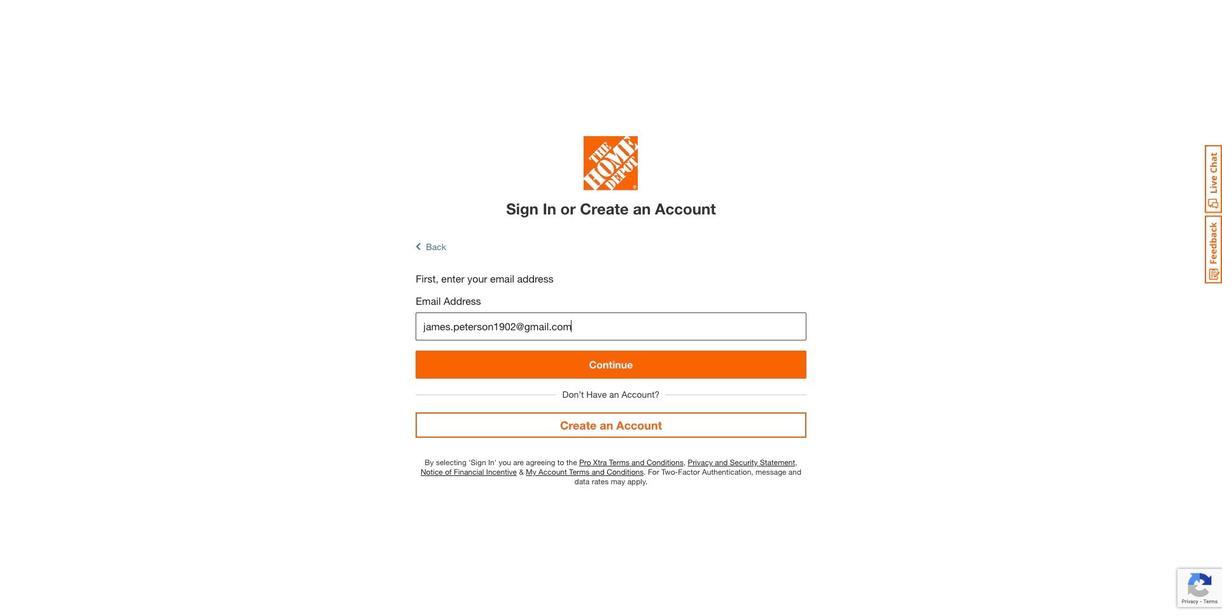 Task type: describe. For each thing, give the bounding box(es) containing it.
live chat image
[[1205, 145, 1222, 213]]



Task type: locate. For each thing, give the bounding box(es) containing it.
feedback link image
[[1205, 215, 1222, 284]]

back arrow image
[[416, 241, 421, 252]]

None email field
[[416, 313, 806, 341]]

thd logo image
[[584, 136, 638, 193]]



Task type: vqa. For each thing, say whether or not it's contained in the screenshot.
Oven Cooking Process at bottom
no



